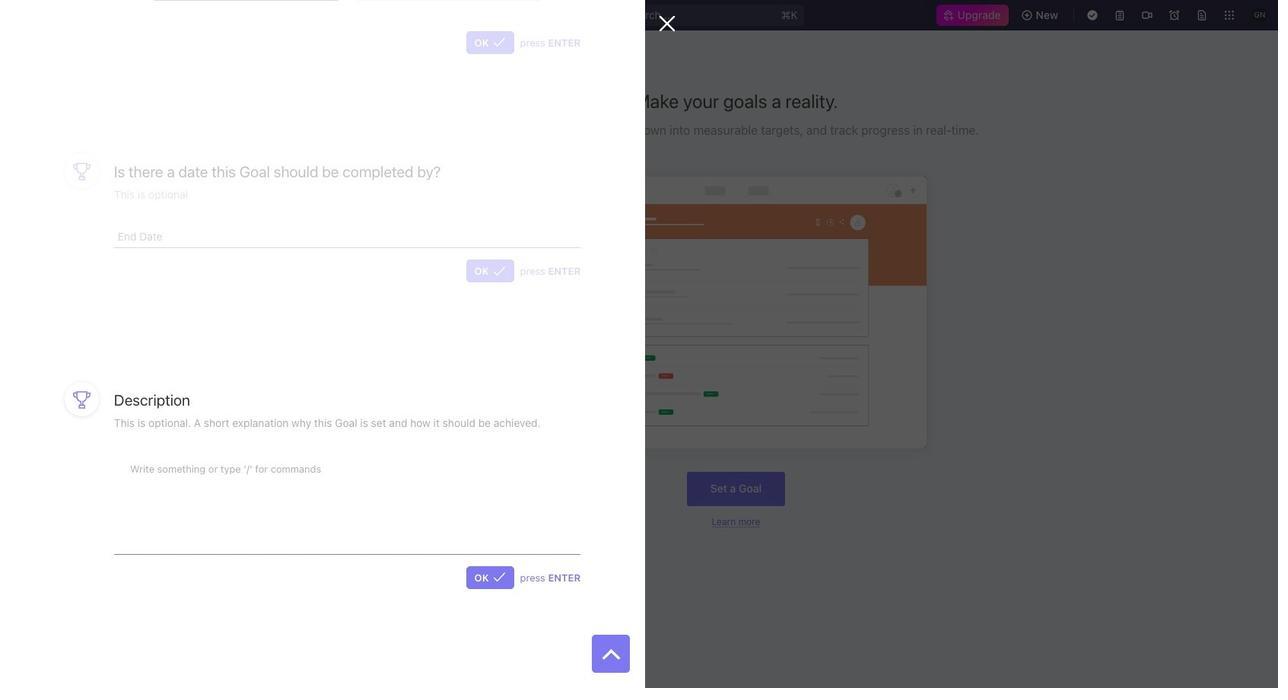 Task type: vqa. For each thing, say whether or not it's contained in the screenshot.
Create
no



Task type: locate. For each thing, give the bounding box(es) containing it.
tree inside sidebar navigation
[[6, 343, 187, 445]]

sidebar navigation
[[0, 30, 194, 688]]

dialog
[[0, 0, 676, 688]]

tree
[[6, 343, 187, 445]]



